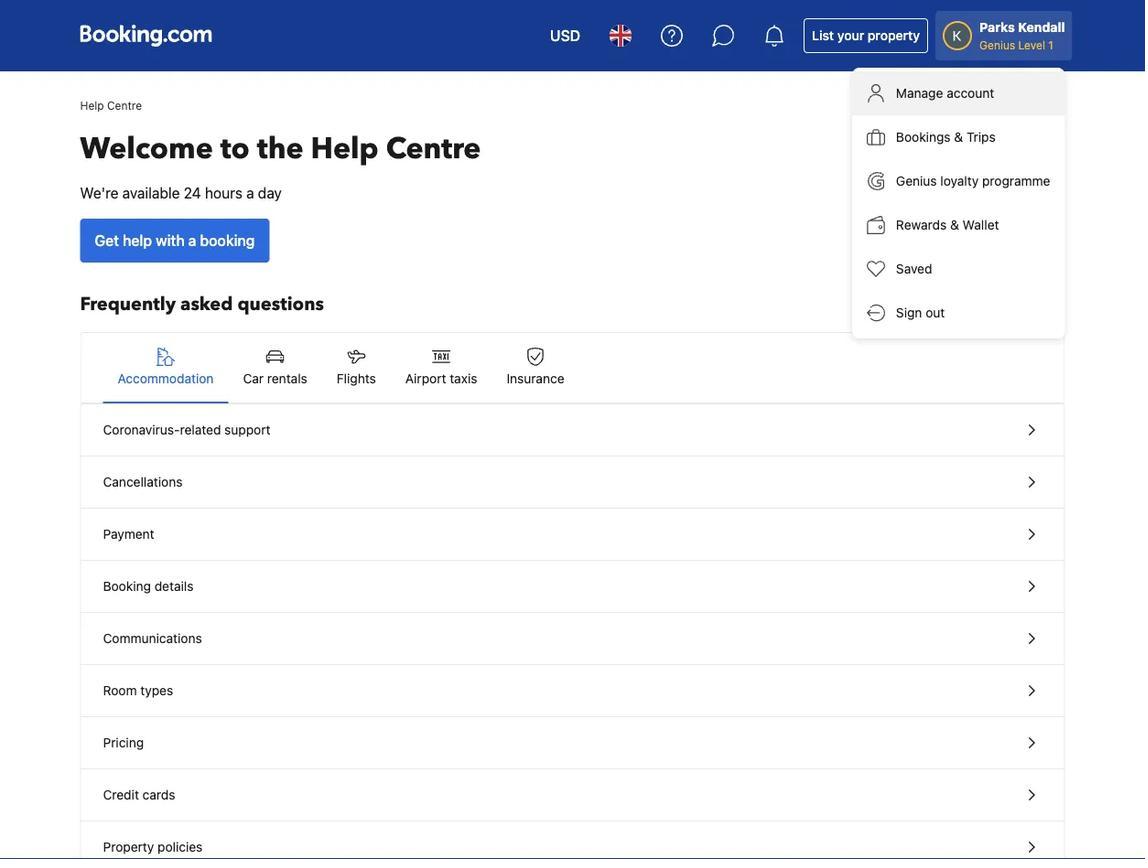 Task type: locate. For each thing, give the bounding box(es) containing it.
help up welcome on the top left of page
[[80, 99, 104, 112]]

1 horizontal spatial help
[[311, 129, 379, 169]]

credit cards button
[[81, 770, 1064, 822]]

parks kendall genius level 1
[[980, 20, 1065, 51]]

a
[[246, 184, 254, 202], [188, 232, 196, 249]]

a left the day
[[246, 184, 254, 202]]

genius down parks
[[980, 38, 1015, 51]]

room types
[[103, 683, 173, 698]]

credit cards
[[103, 788, 175, 803]]

centre
[[107, 99, 142, 112], [386, 129, 481, 169]]

airport taxis
[[405, 371, 477, 386]]

to
[[220, 129, 250, 169]]

car rentals
[[243, 371, 307, 386]]

help right the
[[311, 129, 379, 169]]

manage account
[[896, 86, 994, 101]]

help
[[123, 232, 152, 249]]

property
[[103, 840, 154, 855]]

rewards & wallet
[[896, 217, 999, 233]]

0 vertical spatial genius
[[980, 38, 1015, 51]]

rewards
[[896, 217, 947, 233]]

asked
[[180, 292, 233, 317]]

list
[[812, 28, 834, 43]]

0 horizontal spatial genius
[[896, 173, 937, 189]]

sign out button
[[852, 291, 1065, 335]]

1
[[1048, 38, 1054, 51]]

0 vertical spatial &
[[954, 130, 963, 145]]

0 horizontal spatial help
[[80, 99, 104, 112]]

0 vertical spatial help
[[80, 99, 104, 112]]

we're available 24 hours a day
[[80, 184, 282, 202]]

& left wallet
[[950, 217, 959, 233]]

1 horizontal spatial a
[[246, 184, 254, 202]]

room
[[103, 683, 137, 698]]

genius inside parks kendall genius level 1
[[980, 38, 1015, 51]]

tab list
[[81, 333, 1064, 405]]

list your property
[[812, 28, 920, 43]]

related
[[180, 422, 221, 438]]

help centre
[[80, 99, 142, 112]]

airport
[[405, 371, 446, 386]]

details
[[154, 579, 194, 594]]

help
[[80, 99, 104, 112], [311, 129, 379, 169]]

1 vertical spatial centre
[[386, 129, 481, 169]]

0 horizontal spatial a
[[188, 232, 196, 249]]

bookings
[[896, 130, 951, 145]]

1 vertical spatial genius
[[896, 173, 937, 189]]

trips
[[967, 130, 996, 145]]

cancellations
[[103, 475, 183, 490]]

get help with a booking
[[95, 232, 255, 249]]

payment
[[103, 527, 154, 542]]

we're
[[80, 184, 119, 202]]

kendall
[[1018, 20, 1065, 35]]

& left "trips"
[[954, 130, 963, 145]]

&
[[954, 130, 963, 145], [950, 217, 959, 233]]

a right with
[[188, 232, 196, 249]]

saved
[[896, 261, 932, 276]]

booking
[[200, 232, 255, 249]]

genius left loyalty
[[896, 173, 937, 189]]

1 vertical spatial help
[[311, 129, 379, 169]]

accommodation
[[118, 371, 214, 386]]

flights
[[337, 371, 376, 386]]

communications
[[103, 631, 202, 646]]

available
[[122, 184, 180, 202]]

property policies button
[[81, 822, 1064, 860]]

frequently asked questions
[[80, 292, 324, 317]]

genius
[[980, 38, 1015, 51], [896, 173, 937, 189]]

day
[[258, 184, 282, 202]]

airport taxis button
[[391, 333, 492, 403]]

booking.com online hotel reservations image
[[80, 25, 212, 47]]

car
[[243, 371, 264, 386]]

sign out
[[896, 305, 945, 320]]

genius loyalty programme link
[[852, 159, 1065, 203]]

0 vertical spatial centre
[[107, 99, 142, 112]]

your
[[837, 28, 864, 43]]

manage account link
[[852, 71, 1065, 115]]

a inside button
[[188, 232, 196, 249]]

1 vertical spatial &
[[950, 217, 959, 233]]

accommodation button
[[103, 333, 228, 403]]

1 horizontal spatial genius
[[980, 38, 1015, 51]]

1 vertical spatial a
[[188, 232, 196, 249]]

out
[[926, 305, 945, 320]]

level
[[1018, 38, 1045, 51]]



Task type: vqa. For each thing, say whether or not it's contained in the screenshot.
attractions
no



Task type: describe. For each thing, give the bounding box(es) containing it.
bookings & trips
[[896, 130, 996, 145]]

1 horizontal spatial centre
[[386, 129, 481, 169]]

coronavirus-related support
[[103, 422, 271, 438]]

& for trips
[[954, 130, 963, 145]]

pricing button
[[81, 718, 1064, 770]]

24
[[184, 184, 201, 202]]

taxis
[[450, 371, 477, 386]]

support
[[224, 422, 271, 438]]

booking
[[103, 579, 151, 594]]

policies
[[158, 840, 203, 855]]

manage
[[896, 86, 943, 101]]

the
[[257, 129, 304, 169]]

payment button
[[81, 509, 1064, 561]]

insurance button
[[492, 333, 579, 403]]

rewards & wallet link
[[852, 203, 1065, 247]]

parks
[[980, 20, 1015, 35]]

& for wallet
[[950, 217, 959, 233]]

account
[[947, 86, 994, 101]]

tab list containing accommodation
[[81, 333, 1064, 405]]

with
[[156, 232, 185, 249]]

get help with a booking button
[[80, 219, 269, 263]]

questions
[[238, 292, 324, 317]]

cancellations button
[[81, 457, 1064, 509]]

car rentals button
[[228, 333, 322, 403]]

sign
[[896, 305, 922, 320]]

hours
[[205, 184, 242, 202]]

usd button
[[539, 14, 591, 58]]

property policies
[[103, 840, 203, 855]]

list your property link
[[804, 18, 928, 53]]

bookings & trips link
[[852, 115, 1065, 159]]

welcome
[[80, 129, 213, 169]]

cards
[[143, 788, 175, 803]]

pricing
[[103, 736, 144, 751]]

wallet
[[963, 217, 999, 233]]

usd
[[550, 27, 581, 44]]

saved link
[[852, 247, 1065, 291]]

room types button
[[81, 666, 1064, 718]]

booking details button
[[81, 561, 1064, 613]]

get
[[95, 232, 119, 249]]

genius loyalty programme
[[896, 173, 1050, 189]]

coronavirus-
[[103, 422, 180, 438]]

frequently
[[80, 292, 176, 317]]

types
[[140, 683, 173, 698]]

insurance
[[507, 371, 564, 386]]

0 vertical spatial a
[[246, 184, 254, 202]]

0 horizontal spatial centre
[[107, 99, 142, 112]]

rentals
[[267, 371, 307, 386]]

booking details
[[103, 579, 194, 594]]

property
[[868, 28, 920, 43]]

communications button
[[81, 613, 1064, 666]]

welcome to the help centre
[[80, 129, 481, 169]]

credit
[[103, 788, 139, 803]]

flights button
[[322, 333, 391, 403]]

loyalty
[[941, 173, 979, 189]]

programme
[[982, 173, 1050, 189]]

coronavirus-related support button
[[81, 405, 1064, 457]]



